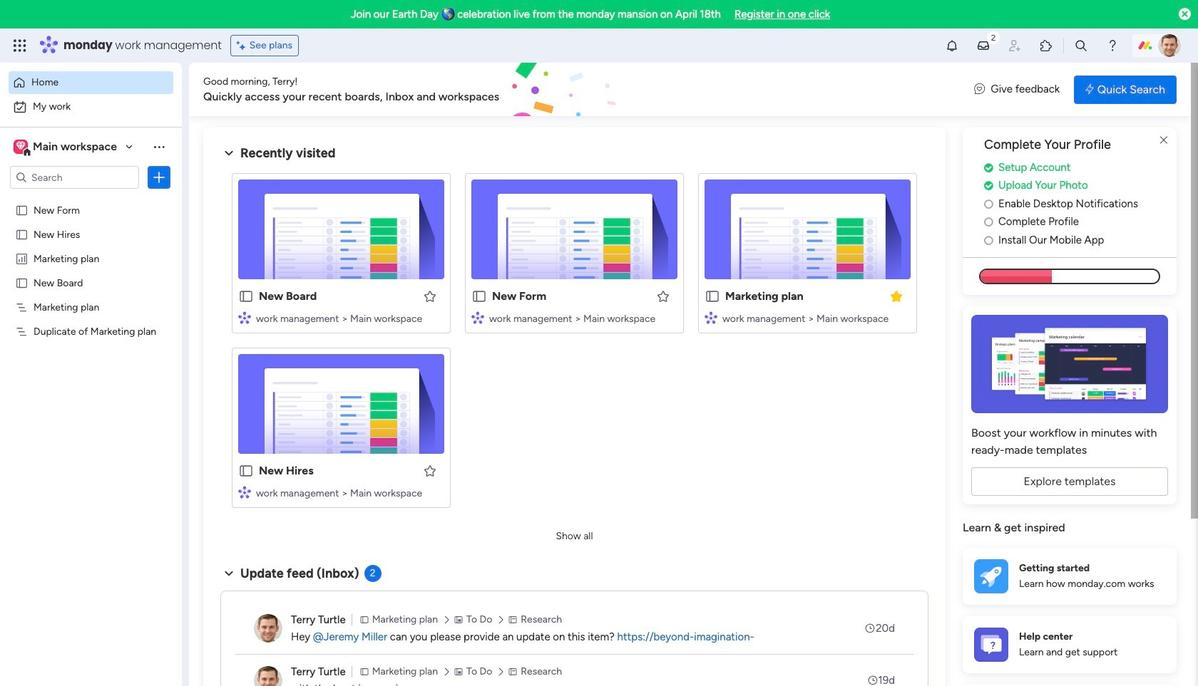 Task type: locate. For each thing, give the bounding box(es) containing it.
help center element
[[963, 617, 1177, 674]]

terry turtle image
[[1158, 34, 1181, 57], [254, 667, 282, 687]]

list box
[[0, 195, 182, 536]]

0 vertical spatial terry turtle image
[[1158, 34, 1181, 57]]

close update feed (inbox) image
[[220, 566, 238, 583]]

1 vertical spatial option
[[9, 96, 173, 118]]

add to favorites image
[[423, 289, 437, 303], [656, 289, 670, 303]]

getting started element
[[963, 548, 1177, 605]]

0 vertical spatial circle o image
[[984, 199, 993, 210]]

1 vertical spatial terry turtle image
[[254, 667, 282, 687]]

2 vertical spatial option
[[0, 197, 182, 200]]

0 horizontal spatial add to favorites image
[[423, 289, 437, 303]]

close recently visited image
[[220, 145, 238, 162]]

2 circle o image from the top
[[984, 217, 993, 228]]

1 check circle image from the top
[[984, 162, 993, 173]]

public board image
[[15, 228, 29, 241], [471, 289, 487, 305], [705, 289, 720, 305]]

terry turtle image right help icon
[[1158, 34, 1181, 57]]

add to favorites image
[[423, 464, 437, 478]]

1 horizontal spatial add to favorites image
[[656, 289, 670, 303]]

1 horizontal spatial terry turtle image
[[1158, 34, 1181, 57]]

1 circle o image from the top
[[984, 199, 993, 210]]

workspace selection element
[[14, 138, 119, 157]]

2 image
[[987, 29, 1000, 45]]

circle o image
[[984, 199, 993, 210], [984, 217, 993, 228]]

2 add to favorites image from the left
[[656, 289, 670, 303]]

v2 user feedback image
[[974, 81, 985, 98]]

1 vertical spatial check circle image
[[984, 181, 993, 191]]

0 horizontal spatial public board image
[[15, 228, 29, 241]]

0 vertical spatial check circle image
[[984, 162, 993, 173]]

check circle image
[[984, 162, 993, 173], [984, 181, 993, 191]]

terry turtle image down terry turtle icon
[[254, 667, 282, 687]]

help image
[[1106, 39, 1120, 53]]

2 element
[[364, 566, 381, 583]]

monday marketplace image
[[1039, 39, 1053, 53]]

2 horizontal spatial public board image
[[705, 289, 720, 305]]

0 vertical spatial option
[[9, 71, 173, 94]]

option
[[9, 71, 173, 94], [9, 96, 173, 118], [0, 197, 182, 200]]

1 vertical spatial circle o image
[[984, 217, 993, 228]]

public board image
[[15, 203, 29, 217], [15, 276, 29, 290], [238, 289, 254, 305], [238, 464, 254, 479]]



Task type: describe. For each thing, give the bounding box(es) containing it.
select product image
[[13, 39, 27, 53]]

1 horizontal spatial public board image
[[471, 289, 487, 305]]

1 add to favorites image from the left
[[423, 289, 437, 303]]

remove from favorites image
[[889, 289, 904, 303]]

update feed image
[[976, 39, 991, 53]]

notifications image
[[945, 39, 959, 53]]

v2 bolt switch image
[[1086, 82, 1094, 97]]

dapulse x slim image
[[1155, 132, 1173, 149]]

options image
[[152, 170, 166, 185]]

Search in workspace field
[[30, 169, 119, 186]]

terry turtle image
[[254, 615, 282, 643]]

templates image image
[[976, 315, 1164, 414]]

workspace options image
[[152, 140, 166, 154]]

workspace image
[[16, 139, 26, 155]]

public dashboard image
[[15, 252, 29, 265]]

circle o image
[[984, 235, 993, 246]]

search everything image
[[1074, 39, 1088, 53]]

0 horizontal spatial terry turtle image
[[254, 667, 282, 687]]

quick search results list box
[[220, 162, 929, 526]]

see plans image
[[237, 38, 249, 53]]

workspace image
[[14, 139, 28, 155]]

2 check circle image from the top
[[984, 181, 993, 191]]



Task type: vqa. For each thing, say whether or not it's contained in the screenshot.
the rightmost Add to favorites icon
yes



